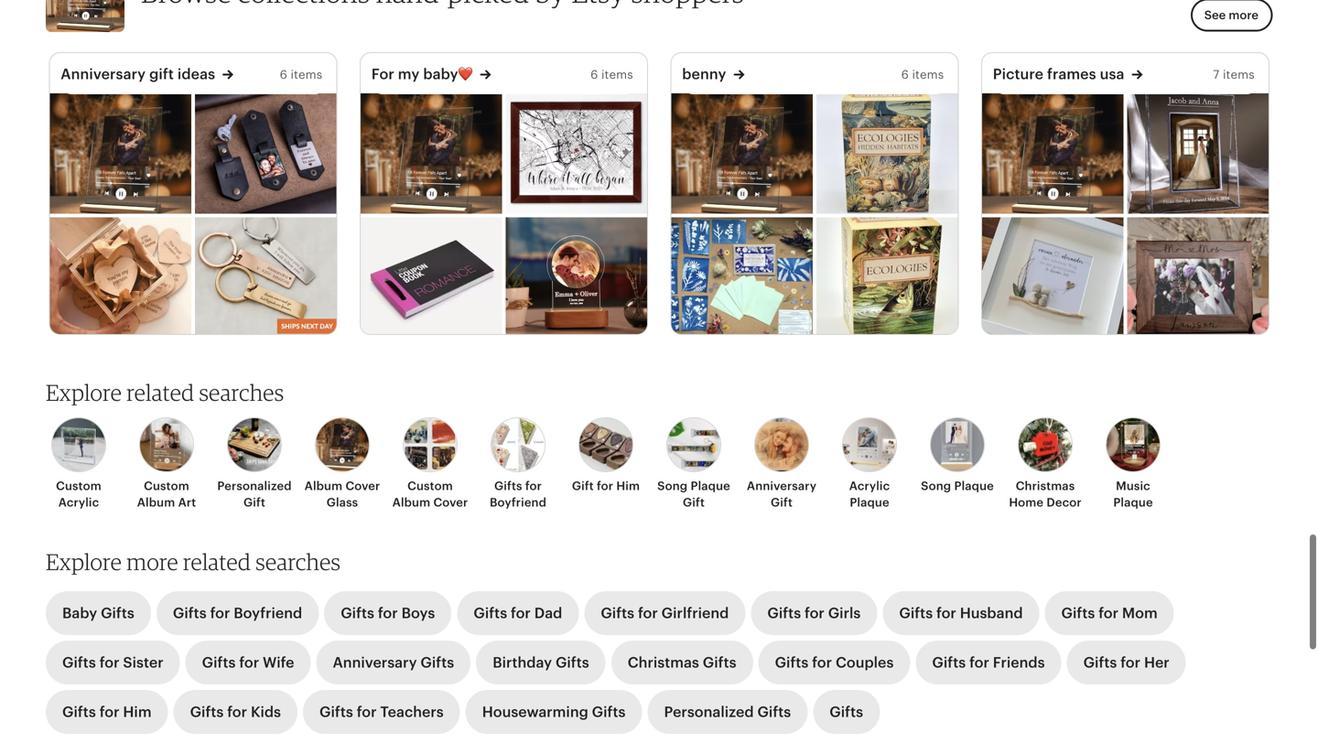 Task type: vqa. For each thing, say whether or not it's contained in the screenshot.
the Personalized Wedding Gift, Picture Frame, Gifts for the Couple, Mr and Mrs Gift, Custom Wedding, Wedding Picture Gift, Keepsake Gift, Frame
yes



Task type: describe. For each thing, give the bounding box(es) containing it.
glass
[[327, 493, 358, 507]]

for for bottom gifts for boyfriend link
[[210, 602, 230, 619]]

personalized song plaque christmas gift for him, anniversary gift for boyfriend, acrylic music plaque, gift for her, custom album cover art image for picture frames usa
[[982, 90, 1123, 211]]

personalized for gifts
[[664, 701, 754, 718]]

gifts for couples
[[775, 652, 894, 668]]

for for gifts for boys link
[[378, 602, 398, 619]]

personalized wedding gift, picture frame, gifts for the couple, mr and mrs gift, custom wedding, wedding picture gift, keepsake gift, frame image
[[1127, 214, 1268, 335]]

personalized song plaque christmas gift for him, anniversary gift for boyfriend, acrylic music plaque, gift for her, custom album cover art image for benny
[[671, 90, 813, 211]]

gifts left girls
[[767, 602, 801, 619]]

items for ideas
[[291, 65, 322, 79]]

gifts right "housewarming"
[[592, 701, 626, 718]]

for for gifts for her link
[[1121, 652, 1141, 668]]

for for gifts for girlfriend link
[[638, 602, 658, 619]]

personalized gifts link
[[648, 688, 808, 732]]

girlfriend
[[662, 602, 729, 619]]

christmas gifts
[[628, 652, 736, 668]]

plaque for song plaque
[[954, 476, 994, 490]]

gifts down gifts for sister link
[[62, 701, 96, 718]]

for for gifts for sister link
[[99, 652, 119, 668]]

for my baby❤️
[[371, 63, 473, 79]]

christmas for home
[[1016, 476, 1075, 490]]

him for gifts for him
[[123, 701, 152, 718]]

wife
[[263, 652, 294, 668]]

more for explore
[[127, 546, 178, 573]]

cover inside album cover glass
[[346, 476, 380, 490]]

explore related searches region
[[35, 376, 1283, 541]]

1 vertical spatial boyfriend
[[234, 602, 302, 619]]

see
[[1204, 6, 1226, 19]]

gifts for couples link
[[758, 638, 910, 682]]

gifts left "kids"
[[190, 701, 224, 718]]

song plaque
[[921, 476, 994, 490]]

man accessory - leather keychain with photo, personalized gifts for him, keychain for him, gift ideas for men, unique photo gift for man image
[[195, 90, 336, 211]]

for
[[371, 63, 394, 79]]

7
[[1213, 65, 1220, 79]]

usa
[[1100, 63, 1125, 79]]

baby❤️
[[423, 63, 473, 79]]

dad
[[534, 602, 562, 619]]

song plaque link
[[919, 414, 996, 492]]

christmas home decor link
[[1007, 414, 1084, 508]]

for for gifts for dad link
[[511, 602, 531, 619]]

anniversary gift link
[[743, 414, 820, 508]]

for for the gifts for wife link at left
[[239, 652, 259, 668]]

ecologies: hidden habitats - gameplay inspired by nature - sequel and expansion to the original card game - beautiful vintage scientific art image
[[816, 90, 958, 211]]

custom acrylic
[[56, 476, 101, 507]]

gift
[[149, 63, 174, 79]]

acrylic plaque
[[849, 476, 890, 507]]

anniversary for gift
[[747, 476, 817, 490]]

housewarming gifts
[[482, 701, 626, 718]]

birthday gifts link
[[476, 638, 606, 682]]

gift for him
[[572, 476, 640, 490]]

gifts for kids
[[190, 701, 281, 718]]

frames
[[1047, 63, 1096, 79]]

gifts down gifts for mom
[[1083, 652, 1117, 668]]

gifts for teachers link
[[303, 688, 460, 732]]

benny
[[682, 63, 726, 79]]

personalized for gift
[[217, 476, 292, 490]]

birthday gifts
[[493, 652, 589, 668]]

decor
[[1047, 493, 1082, 507]]

3 6 from the left
[[901, 65, 909, 79]]

anniversary gifts
[[333, 652, 454, 668]]

personalized valentines day gift, boyfriend gift, gift for him, valentines day gift for husband, gift for her, girlfriend gift, wife gift image
[[506, 90, 647, 211]]

art
[[178, 493, 196, 507]]

6 items for baby❤️
[[590, 65, 633, 79]]

ideas
[[177, 63, 215, 79]]

gifts down explore more related searches
[[173, 602, 207, 619]]

album cover glass
[[304, 476, 380, 507]]

my
[[398, 63, 420, 79]]

see more
[[1204, 6, 1259, 19]]

0 vertical spatial gifts for boyfriend link
[[480, 414, 557, 508]]

gifts for sister link
[[46, 638, 180, 682]]

gift inside song plaque gift
[[683, 493, 705, 507]]

for left song plaque gift
[[597, 476, 613, 490]]

for for the gifts for girls link
[[805, 602, 825, 619]]

custom acrylic link
[[40, 414, 117, 508]]

gifts link
[[813, 688, 880, 732]]

song for song plaque
[[921, 476, 951, 490]]

christmas for gifts
[[628, 652, 699, 668]]

romance love coupons for him or her christmas stocking filler couples romantic gift booklet valentine token fun valentine's image
[[360, 214, 502, 335]]

her
[[1144, 652, 1170, 668]]

custom for custom album art
[[144, 476, 189, 490]]

gifts down baby
[[62, 652, 96, 668]]

custom album cover
[[392, 476, 468, 507]]

plaque for song plaque gift
[[691, 476, 730, 490]]

couples
[[836, 652, 894, 668]]

for for gifts for teachers link
[[357, 701, 377, 718]]

anniversary for gifts
[[333, 652, 417, 668]]

picture
[[993, 63, 1044, 79]]

gifts for dad
[[474, 602, 562, 619]]

gifts for boyfriend inside 'explore related searches' region
[[490, 476, 546, 507]]

album inside album cover glass
[[304, 476, 343, 490]]

home
[[1009, 493, 1044, 507]]

song plaque gift link
[[655, 414, 732, 508]]

gifts left dad
[[474, 602, 507, 619]]

6 for ideas
[[280, 65, 287, 79]]

album for custom album cover
[[392, 493, 430, 507]]

0 vertical spatial acrylic
[[849, 476, 890, 490]]

1 vertical spatial related
[[183, 546, 251, 573]]

boys
[[401, 602, 435, 619]]

gift for him link
[[568, 414, 644, 492]]

3 6 items from the left
[[901, 65, 944, 79]]

gifts for teachers
[[319, 701, 444, 718]]

gifts for sister
[[62, 652, 164, 668]]

anniversary gifts link
[[316, 638, 471, 682]]

7 items
[[1213, 65, 1255, 79]]

teachers
[[380, 701, 444, 718]]

gifts for husband
[[899, 602, 1023, 619]]

personalized photo print on night light - romantic gift for boyfriend - unique gift for girlfriend - anniversary gift for him image
[[506, 214, 647, 335]]

housewarming gifts link
[[466, 688, 642, 732]]

wedding picture frame personalized engraved glass photo frame customized gift for couples engagement mr and mrs bridal shower pic 319 ep548 image
[[1127, 90, 1268, 211]]

related inside 'explore related searches' region
[[127, 376, 194, 403]]

acrylic plaque link
[[831, 414, 908, 508]]

for for gifts for friends link
[[969, 652, 989, 668]]

searches inside region
[[199, 376, 284, 403]]

gifts for girlfriend link
[[584, 589, 745, 633]]



Task type: locate. For each thing, give the bounding box(es) containing it.
1 horizontal spatial boyfriend
[[490, 493, 546, 507]]

0 horizontal spatial gifts for boyfriend
[[173, 602, 302, 619]]

gifts down gifts for husband
[[932, 652, 966, 668]]

album
[[304, 476, 343, 490], [137, 493, 175, 507], [392, 493, 430, 507]]

for for gifts for mom link on the right bottom of page
[[1099, 602, 1119, 619]]

6 items for ideas
[[280, 65, 322, 79]]

christmas home decor
[[1009, 476, 1082, 507]]

more inside see more link
[[1229, 6, 1259, 19]]

items left for
[[291, 65, 322, 79]]

0 horizontal spatial anniversary
[[61, 63, 146, 79]]

music plaque
[[1113, 476, 1153, 507]]

gifts for wife
[[202, 652, 294, 668]]

6 items left for
[[280, 65, 322, 79]]

gifts for friends link
[[916, 638, 1061, 682]]

more right see
[[1229, 6, 1259, 19]]

custom left custom album art
[[56, 476, 101, 490]]

1 custom from the left
[[56, 476, 101, 490]]

custom for custom acrylic
[[56, 476, 101, 490]]

1 vertical spatial anniversary
[[747, 476, 817, 490]]

baby gifts
[[62, 602, 134, 619]]

plaque
[[691, 476, 730, 490], [954, 476, 994, 490], [850, 493, 889, 507], [1113, 493, 1153, 507]]

related
[[127, 376, 194, 403], [183, 546, 251, 573]]

acrylic inside custom acrylic
[[58, 493, 99, 507]]

custom up art
[[144, 476, 189, 490]]

personalized left album cover glass
[[217, 476, 292, 490]]

for for gifts for husband link
[[936, 602, 956, 619]]

0 vertical spatial related
[[127, 376, 194, 403]]

gifts for boyfriend link up the gifts for wife link at left
[[156, 589, 319, 633]]

for left 'wife'
[[239, 652, 259, 668]]

2 horizontal spatial custom
[[407, 476, 453, 490]]

1 vertical spatial him
[[123, 701, 152, 718]]

gifts for boyfriend right custom album cover at left
[[490, 476, 546, 507]]

more for see
[[1229, 6, 1259, 19]]

1 horizontal spatial song
[[921, 476, 951, 490]]

2 6 items from the left
[[590, 65, 633, 79]]

anniversary
[[61, 63, 146, 79], [747, 476, 817, 490], [333, 652, 417, 668]]

boyfriend
[[490, 493, 546, 507], [234, 602, 302, 619]]

6 up personalized valentines day gift, boyfriend gift, gift for him, valentines day gift for husband, gift for her, girlfriend gift, wife gift image
[[590, 65, 598, 79]]

gifts for boys
[[341, 602, 435, 619]]

him for gift for him
[[616, 476, 640, 490]]

gifts up personalized gifts at right bottom
[[703, 652, 736, 668]]

song inside song plaque link
[[921, 476, 951, 490]]

1 vertical spatial searches
[[256, 546, 341, 573]]

custom for custom album cover
[[407, 476, 453, 490]]

0 vertical spatial gifts for boyfriend
[[490, 476, 546, 507]]

6
[[280, 65, 287, 79], [590, 65, 598, 79], [901, 65, 909, 79]]

1 horizontal spatial custom
[[144, 476, 189, 490]]

gift
[[572, 476, 594, 490], [244, 493, 265, 507], [683, 493, 705, 507], [771, 493, 793, 507]]

baby
[[62, 602, 97, 619]]

him inside 'explore related searches' region
[[616, 476, 640, 490]]

3 items from the left
[[912, 65, 944, 79]]

1 horizontal spatial gifts for boyfriend link
[[480, 414, 557, 508]]

gifts down the gifts for girls link
[[775, 652, 809, 668]]

custom inside custom album art
[[144, 476, 189, 490]]

for left girls
[[805, 602, 825, 619]]

2 personalized song plaque christmas gift for him, anniversary gift for boyfriend, acrylic music plaque, gift for her, custom album cover art image from the left
[[360, 90, 502, 211]]

0 horizontal spatial 6
[[280, 65, 287, 79]]

1 horizontal spatial gifts for boyfriend
[[490, 476, 546, 507]]

personalized gift link
[[216, 414, 293, 508]]

gifts inside 'explore related searches' region
[[494, 476, 522, 490]]

for left sister
[[99, 652, 119, 668]]

0 vertical spatial anniversary
[[61, 63, 146, 79]]

song inside song plaque gift
[[657, 476, 688, 490]]

6 up ecologies: hidden habitats - gameplay inspired by nature - sequel and expansion to the original card game - beautiful vintage scientific art image
[[901, 65, 909, 79]]

personalized song plaque christmas gift for him, anniversary gift for boyfriend, acrylic music plaque, gift for her, custom album cover art image down benny
[[671, 90, 813, 211]]

personalized song plaque christmas gift for him, anniversary gift for boyfriend, acrylic music plaque, gift for her, custom album cover art image for for my baby❤️
[[360, 90, 502, 211]]

gifts for girlfriend
[[601, 602, 729, 619]]

0 vertical spatial him
[[616, 476, 640, 490]]

gifts down boys
[[421, 652, 454, 668]]

0 horizontal spatial cover
[[346, 476, 380, 490]]

personalized song plaque christmas gift for him, anniversary gift for boyfriend, acrylic music plaque, gift for her, custom album cover art image down picture frames usa
[[982, 90, 1123, 211]]

custom inside custom acrylic link
[[56, 476, 101, 490]]

plaque for acrylic plaque
[[850, 493, 889, 507]]

0 horizontal spatial album
[[137, 493, 175, 507]]

sister
[[123, 652, 164, 668]]

6 items up ecologies: hidden habitats - gameplay inspired by nature - sequel and expansion to the original card game - beautiful vintage scientific art image
[[901, 65, 944, 79]]

1 horizontal spatial more
[[1229, 6, 1259, 19]]

boyfriend up 'wife'
[[234, 602, 302, 619]]

music plaque link
[[1095, 414, 1172, 508]]

plaque inside 'link'
[[1113, 493, 1153, 507]]

gift inside anniversary gift
[[771, 493, 793, 507]]

gifts right custom album cover at left
[[494, 476, 522, 490]]

song right gift for him
[[657, 476, 688, 490]]

1 vertical spatial acrylic
[[58, 493, 99, 507]]

1 6 from the left
[[280, 65, 287, 79]]

1 vertical spatial cover
[[433, 493, 468, 507]]

plaque inside song plaque gift
[[691, 476, 730, 490]]

1 horizontal spatial cover
[[433, 493, 468, 507]]

him
[[616, 476, 640, 490], [123, 701, 152, 718]]

1 horizontal spatial 6 items
[[590, 65, 633, 79]]

cover inside custom album cover
[[433, 493, 468, 507]]

personalized gifts
[[664, 701, 791, 718]]

0 vertical spatial christmas
[[1016, 476, 1075, 490]]

song for song plaque gift
[[657, 476, 688, 490]]

girls
[[828, 602, 861, 619]]

1 horizontal spatial anniversary
[[333, 652, 417, 668]]

plaque right anniversary gift
[[850, 493, 889, 507]]

gifts for mom link
[[1045, 589, 1174, 633]]

album for custom album art
[[137, 493, 175, 507]]

gifts for her link
[[1067, 638, 1186, 682]]

album left art
[[137, 493, 175, 507]]

0 vertical spatial more
[[1229, 6, 1259, 19]]

2 horizontal spatial 6
[[901, 65, 909, 79]]

album up glass
[[304, 476, 343, 490]]

explore inside region
[[46, 376, 122, 403]]

custom
[[56, 476, 101, 490], [144, 476, 189, 490], [407, 476, 453, 490]]

3 custom from the left
[[407, 476, 453, 490]]

plaque down music
[[1113, 493, 1153, 507]]

for left "kids"
[[227, 701, 247, 718]]

for left friends
[[969, 652, 989, 668]]

acrylic left custom album art
[[58, 493, 99, 507]]

custom album art link
[[128, 414, 205, 508]]

gifts right dad
[[601, 602, 634, 619]]

gifts for boys link
[[324, 589, 452, 633]]

6 up man accessory - leather keychain with photo, personalized gifts for him, keychain for him, gift ideas for men, unique photo gift for man
[[280, 65, 287, 79]]

1 6 items from the left
[[280, 65, 322, 79]]

christmas gifts link
[[611, 638, 753, 682]]

1 song from the left
[[657, 476, 688, 490]]

personalized song plaque christmas gift for him, anniversary gift for boyfriend, acrylic music plaque, gift for her, custom album cover art image down anniversary gift ideas
[[50, 90, 191, 211]]

2 items from the left
[[601, 65, 633, 79]]

christmas
[[1016, 476, 1075, 490], [628, 652, 699, 668]]

christmas inside christmas home decor
[[1016, 476, 1075, 490]]

items left benny
[[601, 65, 633, 79]]

boyfriend inside 'explore related searches' region
[[490, 493, 546, 507]]

gifts
[[494, 476, 522, 490], [101, 602, 134, 619], [173, 602, 207, 619], [341, 602, 374, 619], [474, 602, 507, 619], [601, 602, 634, 619], [767, 602, 801, 619], [899, 602, 933, 619], [1061, 602, 1095, 619], [62, 652, 96, 668], [202, 652, 236, 668], [421, 652, 454, 668], [556, 652, 589, 668], [703, 652, 736, 668], [775, 652, 809, 668], [932, 652, 966, 668], [1083, 652, 1117, 668], [62, 701, 96, 718], [190, 701, 224, 718], [319, 701, 353, 718], [592, 701, 626, 718], [757, 701, 791, 718], [830, 701, 863, 718]]

explore for explore more related searches
[[46, 546, 122, 573]]

christmas up decor
[[1016, 476, 1075, 490]]

searches up personalized gift link at the bottom of page
[[199, 376, 284, 403]]

items up ecologies: hidden habitats - gameplay inspired by nature - sequel and expansion to the original card game - beautiful vintage scientific art image
[[912, 65, 944, 79]]

for left husband on the bottom right
[[936, 602, 956, 619]]

anniversary left gift
[[61, 63, 146, 79]]

related up custom album art link
[[127, 376, 194, 403]]

1 vertical spatial gifts for boyfriend link
[[156, 589, 319, 633]]

gifts for girls
[[767, 602, 861, 619]]

more down art
[[127, 546, 178, 573]]

personalized song plaque christmas gift for him, anniversary gift for boyfriend, acrylic music plaque, gift for her, custom album cover art image for anniversary gift ideas
[[50, 90, 191, 211]]

1 explore from the top
[[46, 376, 122, 403]]

plaque left christmas home decor
[[954, 476, 994, 490]]

for up the gifts for wife link at left
[[210, 602, 230, 619]]

gifts for boyfriend link right custom album cover link in the bottom of the page
[[480, 414, 557, 508]]

him down sister
[[123, 701, 152, 718]]

baby gifts link
[[46, 589, 151, 633]]

6 items up personalized valentines day gift, boyfriend gift, gift for him, valentines day gift for husband, gift for her, girlfriend gift, wife gift image
[[590, 65, 633, 79]]

gifts up the gifts for kids link
[[202, 652, 236, 668]]

0 horizontal spatial personalized
[[217, 476, 292, 490]]

explore for explore related searches
[[46, 376, 122, 403]]

1 horizontal spatial him
[[616, 476, 640, 490]]

gifts for girls link
[[751, 589, 877, 633]]

0 horizontal spatial song
[[657, 476, 688, 490]]

see more link
[[1191, 0, 1272, 29]]

for for gifts for him link
[[99, 701, 119, 718]]

picture frames usa
[[993, 63, 1125, 79]]

diy kit, solar printing kit, craft kits,  crafts ,  ,diy, gifts for him , photo paper,  cyanotype kit , craft kits for adults. image
[[671, 214, 813, 335]]

gifts for him
[[62, 701, 152, 718]]

gifts for dad link
[[457, 589, 579, 633]]

2 horizontal spatial album
[[392, 493, 430, 507]]

for down gifts for sister link
[[99, 701, 119, 718]]

explore up custom acrylic link
[[46, 376, 122, 403]]

him left song plaque gift
[[616, 476, 640, 490]]

items
[[291, 65, 322, 79], [601, 65, 633, 79], [912, 65, 944, 79], [1223, 65, 1255, 79]]

album inside custom album cover
[[392, 493, 430, 507]]

acrylic left song plaque
[[849, 476, 890, 490]]

for
[[525, 476, 542, 490], [597, 476, 613, 490], [210, 602, 230, 619], [378, 602, 398, 619], [511, 602, 531, 619], [638, 602, 658, 619], [805, 602, 825, 619], [936, 602, 956, 619], [1099, 602, 1119, 619], [99, 652, 119, 668], [239, 652, 259, 668], [812, 652, 832, 668], [969, 652, 989, 668], [1121, 652, 1141, 668], [99, 701, 119, 718], [227, 701, 247, 718], [357, 701, 377, 718]]

birthday
[[493, 652, 552, 668]]

0 horizontal spatial christmas
[[628, 652, 699, 668]]

plaque left anniversary gift
[[691, 476, 730, 490]]

1 horizontal spatial christmas
[[1016, 476, 1075, 490]]

for left teachers
[[357, 701, 377, 718]]

1 vertical spatial more
[[127, 546, 178, 573]]

kids
[[251, 701, 281, 718]]

album inside custom album art
[[137, 493, 175, 507]]

gifts left the "gifts" link
[[757, 701, 791, 718]]

for left gift for him
[[525, 476, 542, 490]]

for left girlfriend
[[638, 602, 658, 619]]

gifts for friends
[[932, 652, 1045, 668]]

1 vertical spatial personalized
[[664, 701, 754, 718]]

items for usa
[[1223, 65, 1255, 79]]

reasons why i love you romantic anniversary gift girlfriend gift for her birthday love gift for women gift ideas 1st anniversary gift her image
[[50, 214, 191, 335]]

2 custom from the left
[[144, 476, 189, 490]]

0 horizontal spatial gifts for boyfriend link
[[156, 589, 319, 633]]

anniversary for gift
[[61, 63, 146, 79]]

gift inside personalized gift
[[244, 493, 265, 507]]

anniversary inside "link"
[[333, 652, 417, 668]]

1 items from the left
[[291, 65, 322, 79]]

items right 7
[[1223, 65, 1255, 79]]

for left mom
[[1099, 602, 1119, 619]]

gifts right "kids"
[[319, 701, 353, 718]]

anniversary up gifts for teachers
[[333, 652, 417, 668]]

music
[[1116, 476, 1150, 490]]

custom album cover link
[[392, 414, 469, 508]]

explore
[[46, 376, 122, 403], [46, 546, 122, 573]]

2 explore from the top
[[46, 546, 122, 573]]

gifts left boys
[[341, 602, 374, 619]]

0 horizontal spatial boyfriend
[[234, 602, 302, 619]]

custom inside custom album cover
[[407, 476, 453, 490]]

album right glass
[[392, 493, 430, 507]]

acrylic
[[849, 476, 890, 490], [58, 493, 99, 507]]

items for baby❤️
[[601, 65, 633, 79]]

cover
[[346, 476, 380, 490], [433, 493, 468, 507]]

2 6 from the left
[[590, 65, 598, 79]]

boyfriend right custom album cover at left
[[490, 493, 546, 507]]

1 horizontal spatial 6
[[590, 65, 598, 79]]

6 for baby❤️
[[590, 65, 598, 79]]

for left her
[[1121, 652, 1141, 668]]

for left dad
[[511, 602, 531, 619]]

0 horizontal spatial him
[[123, 701, 152, 718]]

gifts inside "link"
[[421, 652, 454, 668]]

4 items from the left
[[1223, 65, 1255, 79]]

gifts for her
[[1083, 652, 1170, 668]]

gifts left mom
[[1061, 602, 1095, 619]]

for for gifts for couples link
[[812, 652, 832, 668]]

anniversary right song plaque gift
[[747, 476, 817, 490]]

1 vertical spatial gifts for boyfriend
[[173, 602, 302, 619]]

1 vertical spatial explore
[[46, 546, 122, 573]]

gifts for him link
[[46, 688, 168, 732]]

husband
[[960, 602, 1023, 619]]

2 horizontal spatial anniversary
[[747, 476, 817, 490]]

personalized
[[217, 476, 292, 490], [664, 701, 754, 718]]

gifts for wife link
[[186, 638, 311, 682]]

personalized song plaque christmas gift for him, anniversary gift for boyfriend, acrylic music plaque, gift for her, custom album cover art image down the 'for my baby❤️'
[[360, 90, 502, 211]]

for left boys
[[378, 602, 398, 619]]

0 vertical spatial personalized
[[217, 476, 292, 490]]

0 vertical spatial cover
[[346, 476, 380, 490]]

ecologies card game - gameplay inspired by nature - use science to build food webs in seven unique biomes - beautiful vintage art image
[[816, 214, 958, 335]]

gifts for boyfriend up the gifts for wife link at left
[[173, 602, 302, 619]]

stone picture, customizable stone picture, 26 x 26 cm, frame in wood look & glass pane, wedding gift, wedding gift, registry office image
[[982, 214, 1123, 335]]

for for the gifts for kids link
[[227, 701, 247, 718]]

anniversary inside 'link'
[[747, 476, 817, 490]]

mom
[[1122, 602, 1158, 619]]

1 vertical spatial christmas
[[628, 652, 699, 668]]

1 horizontal spatial acrylic
[[849, 476, 890, 490]]

0 vertical spatial explore
[[46, 376, 122, 403]]

song plaque gift
[[657, 476, 730, 507]]

0 vertical spatial boyfriend
[[490, 493, 546, 507]]

anniversary gift
[[747, 476, 817, 507]]

gifts right birthday
[[556, 652, 589, 668]]

housewarming
[[482, 701, 588, 718]]

searches
[[199, 376, 284, 403], [256, 546, 341, 573]]

explore more related searches
[[46, 546, 341, 573]]

gifts for mom
[[1061, 602, 1158, 619]]

4 personalized song plaque christmas gift for him, anniversary gift for boyfriend, acrylic music plaque, gift for her, custom album cover art image from the left
[[982, 90, 1123, 211]]

personalized song plaque christmas gift for him, anniversary gift for boyfriend, acrylic music plaque, gift for her, custom album cover art image
[[50, 90, 191, 211], [360, 90, 502, 211], [671, 90, 813, 211], [982, 90, 1123, 211]]

gifts right baby
[[101, 602, 134, 619]]

explore related searches
[[46, 376, 284, 403]]

album cover glass link
[[304, 414, 381, 508]]

0 horizontal spatial custom
[[56, 476, 101, 490]]

gifts for husband link
[[883, 589, 1039, 633]]

for left couples
[[812, 652, 832, 668]]

plaque inside acrylic plaque
[[850, 493, 889, 507]]

2 horizontal spatial 6 items
[[901, 65, 944, 79]]

0 horizontal spatial more
[[127, 546, 178, 573]]

more
[[1229, 6, 1259, 19], [127, 546, 178, 573]]

song right acrylic plaque
[[921, 476, 951, 490]]

friends
[[993, 652, 1045, 668]]

custom album art
[[137, 476, 196, 507]]

2 vertical spatial anniversary
[[333, 652, 417, 668]]

personalized keychain for men custom engraved wedding couple keychain for boyfriend gifts for dad car accessories gift for him handmade gift image
[[195, 214, 336, 335]]

custom right album cover glass
[[407, 476, 453, 490]]

gifts down gifts for couples
[[830, 701, 863, 718]]

related down art
[[183, 546, 251, 573]]

1 horizontal spatial personalized
[[664, 701, 754, 718]]

1 personalized song plaque christmas gift for him, anniversary gift for boyfriend, acrylic music plaque, gift for her, custom album cover art image from the left
[[50, 90, 191, 211]]

gifts for kids link
[[174, 688, 298, 732]]

christmas down "gifts for girlfriend"
[[628, 652, 699, 668]]

2 song from the left
[[921, 476, 951, 490]]

0 vertical spatial searches
[[199, 376, 284, 403]]

searches down glass
[[256, 546, 341, 573]]

1 horizontal spatial album
[[304, 476, 343, 490]]

song
[[657, 476, 688, 490], [921, 476, 951, 490]]

0 horizontal spatial acrylic
[[58, 493, 99, 507]]

0 horizontal spatial 6 items
[[280, 65, 322, 79]]

3 personalized song plaque christmas gift for him, anniversary gift for boyfriend, acrylic music plaque, gift for her, custom album cover art image from the left
[[671, 90, 813, 211]]

personalized gift
[[217, 476, 292, 507]]

plaque for music plaque
[[1113, 493, 1153, 507]]

explore up baby
[[46, 546, 122, 573]]

personalized down christmas gifts link
[[664, 701, 754, 718]]

gifts right girls
[[899, 602, 933, 619]]

personalized inside 'explore related searches' region
[[217, 476, 292, 490]]



